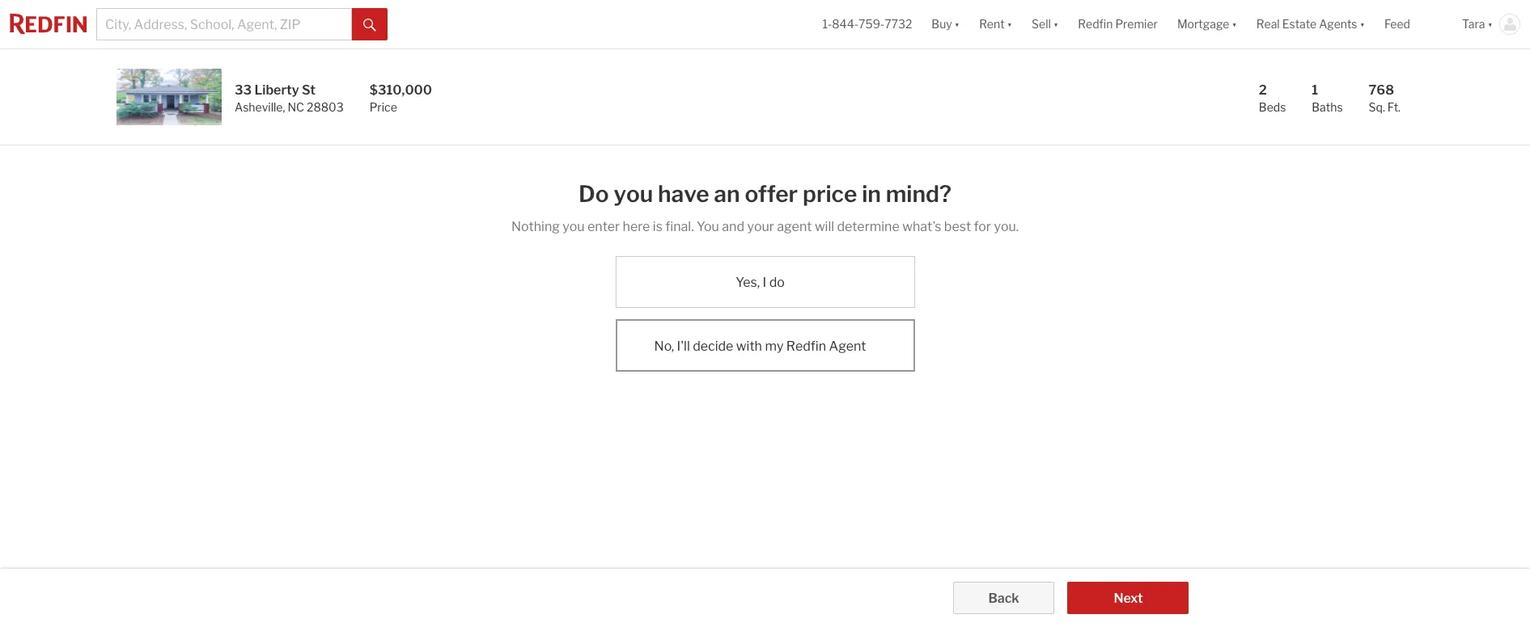 Task type: locate. For each thing, give the bounding box(es) containing it.
you up the here
[[614, 180, 653, 208]]

price
[[370, 100, 397, 114]]

▾
[[955, 17, 960, 31], [1007, 17, 1012, 31], [1053, 17, 1059, 31], [1232, 17, 1237, 31], [1360, 17, 1365, 31], [1488, 17, 1493, 31]]

feed
[[1384, 17, 1410, 31]]

back
[[988, 591, 1019, 607]]

768 sq. ft.
[[1369, 83, 1401, 114]]

price
[[803, 180, 857, 208]]

▾ for buy ▾
[[955, 17, 960, 31]]

baths
[[1312, 100, 1343, 114]]

best
[[944, 219, 971, 235]]

sell ▾ button
[[1032, 0, 1059, 49]]

4 ▾ from the left
[[1232, 17, 1237, 31]]

yes, i do
[[736, 275, 785, 291]]

do
[[579, 180, 609, 208]]

3 ▾ from the left
[[1053, 17, 1059, 31]]

you left the enter
[[563, 219, 585, 235]]

sell
[[1032, 17, 1051, 31]]

1 horizontal spatial you
[[614, 180, 653, 208]]

redfin left premier
[[1078, 17, 1113, 31]]

you for nothing
[[563, 219, 585, 235]]

1 horizontal spatial redfin
[[1078, 17, 1113, 31]]

▾ for rent ▾
[[1007, 17, 1012, 31]]

0 vertical spatial you
[[614, 180, 653, 208]]

▾ right rent
[[1007, 17, 1012, 31]]

no,
[[654, 339, 674, 354]]

33 liberty st asheville , nc 28803
[[235, 83, 344, 114]]

1 ▾ from the left
[[955, 17, 960, 31]]

buy ▾ button
[[932, 0, 960, 49]]

▾ right "mortgage"
[[1232, 17, 1237, 31]]

do you have an offer price in mind?
[[579, 180, 952, 208]]

0 horizontal spatial redfin
[[786, 339, 826, 354]]

beds
[[1259, 100, 1286, 114]]

redfin premier
[[1078, 17, 1158, 31]]

1-844-759-7732 link
[[822, 17, 912, 31]]

6 ▾ from the left
[[1488, 17, 1493, 31]]

you.
[[994, 219, 1019, 235]]

,
[[283, 100, 285, 114]]

▾ right agents
[[1360, 17, 1365, 31]]

st
[[302, 83, 315, 98]]

2 ▾ from the left
[[1007, 17, 1012, 31]]

768
[[1369, 83, 1394, 98]]

redfin right my
[[786, 339, 826, 354]]

submit search image
[[363, 18, 376, 31]]

▾ right tara
[[1488, 17, 1493, 31]]

liberty
[[254, 83, 299, 98]]

2 beds
[[1259, 83, 1286, 114]]

do you have an offer price in mind?. required field. element
[[511, 172, 1019, 211]]

0 horizontal spatial you
[[563, 219, 585, 235]]

$310,000
[[370, 83, 432, 98]]

ft.
[[1388, 100, 1401, 114]]

yes,
[[736, 275, 760, 291]]

33
[[235, 83, 252, 98]]

844-
[[832, 17, 859, 31]]

i
[[763, 275, 766, 291]]

what's
[[902, 219, 941, 235]]

1-
[[822, 17, 832, 31]]

feed button
[[1375, 0, 1452, 49]]

your
[[747, 219, 774, 235]]

buy ▾ button
[[922, 0, 969, 49]]

▾ right 'sell'
[[1053, 17, 1059, 31]]

agents
[[1319, 17, 1357, 31]]

you for do
[[614, 180, 653, 208]]

you
[[697, 219, 719, 235]]

1 vertical spatial you
[[563, 219, 585, 235]]

asheville
[[235, 100, 283, 114]]

redfin
[[1078, 17, 1113, 31], [786, 339, 826, 354]]

offer
[[745, 180, 798, 208]]

▾ right buy
[[955, 17, 960, 31]]

0 vertical spatial redfin
[[1078, 17, 1113, 31]]

you
[[614, 180, 653, 208], [563, 219, 585, 235]]

mortgage ▾ button
[[1168, 0, 1247, 49]]

real estate agents ▾ link
[[1256, 0, 1365, 49]]

2
[[1259, 83, 1267, 98]]

5 ▾ from the left
[[1360, 17, 1365, 31]]

premier
[[1115, 17, 1158, 31]]

1
[[1312, 83, 1318, 98]]

▾ for tara ▾
[[1488, 17, 1493, 31]]



Task type: describe. For each thing, give the bounding box(es) containing it.
▾ for mortgage ▾
[[1232, 17, 1237, 31]]

will
[[815, 219, 834, 235]]

759-
[[859, 17, 885, 31]]

1-844-759-7732
[[822, 17, 912, 31]]

with
[[736, 339, 762, 354]]

next
[[1114, 591, 1143, 607]]

real estate agents ▾ button
[[1247, 0, 1375, 49]]

i'll
[[677, 339, 690, 354]]

tara
[[1462, 17, 1485, 31]]

sq.
[[1369, 100, 1385, 114]]

estate
[[1282, 17, 1317, 31]]

my
[[765, 339, 784, 354]]

tara ▾
[[1462, 17, 1493, 31]]

28803
[[307, 100, 344, 114]]

1 baths
[[1312, 83, 1343, 114]]

▾ for sell ▾
[[1053, 17, 1059, 31]]

redfin inside button
[[1078, 17, 1113, 31]]

sell ▾ button
[[1022, 0, 1068, 49]]

mortgage
[[1177, 17, 1229, 31]]

agent
[[777, 219, 812, 235]]

decide
[[693, 339, 733, 354]]

redfin premier button
[[1068, 0, 1168, 49]]

do
[[769, 275, 785, 291]]

real
[[1256, 17, 1280, 31]]

7732
[[885, 17, 912, 31]]

enter
[[587, 219, 620, 235]]

1 vertical spatial redfin
[[786, 339, 826, 354]]

nothing
[[511, 219, 560, 235]]

nc
[[288, 100, 304, 114]]

mind?
[[886, 180, 952, 208]]

City, Address, School, Agent, ZIP search field
[[96, 8, 352, 40]]

is
[[653, 219, 663, 235]]

rent ▾ button
[[969, 0, 1022, 49]]

for
[[974, 219, 991, 235]]

rent ▾
[[979, 17, 1012, 31]]

determine
[[837, 219, 900, 235]]

real estate agents ▾
[[1256, 17, 1365, 31]]

agent
[[829, 339, 866, 354]]

mortgage ▾ button
[[1177, 0, 1237, 49]]

buy ▾
[[932, 17, 960, 31]]

next button
[[1068, 583, 1189, 615]]

rent ▾ button
[[979, 0, 1012, 49]]

in
[[862, 180, 881, 208]]

have
[[658, 180, 709, 208]]

buy
[[932, 17, 952, 31]]

$310,000 price
[[370, 83, 432, 114]]

no, i'll decide with my redfin agent
[[654, 339, 866, 354]]

nothing you enter here is final. you and your agent will determine what's best for you.
[[511, 219, 1019, 235]]

and
[[722, 219, 744, 235]]

rent
[[979, 17, 1005, 31]]

sell ▾
[[1032, 17, 1059, 31]]

mortgage ▾
[[1177, 17, 1237, 31]]

final.
[[665, 219, 694, 235]]

back button
[[953, 583, 1055, 615]]

here
[[623, 219, 650, 235]]

an
[[714, 180, 740, 208]]



Task type: vqa. For each thing, say whether or not it's contained in the screenshot.
5th ▾ from the left
yes



